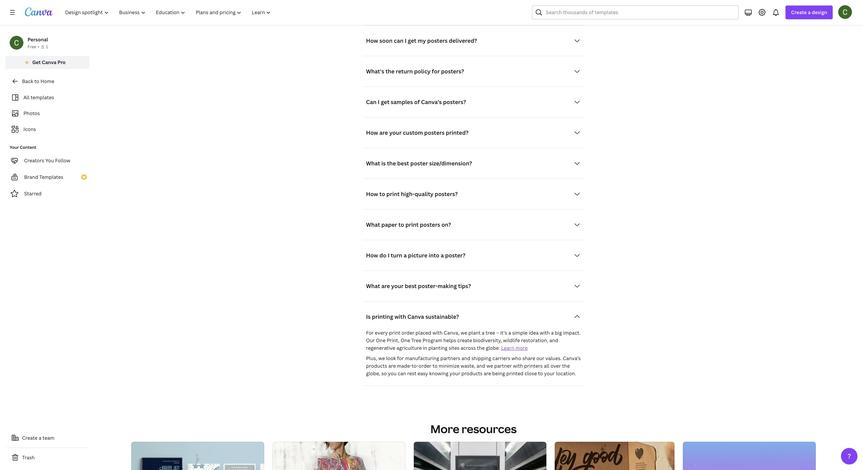 Task type: vqa. For each thing, say whether or not it's contained in the screenshot.
How soon can I get my posters delivered? DROPDOWN BUTTON
yes



Task type: locate. For each thing, give the bounding box(es) containing it.
print inside dropdown button
[[387, 190, 400, 198]]

3 what from the top
[[366, 282, 380, 290]]

posters right custom
[[425, 129, 445, 137]]

over
[[551, 363, 561, 369]]

are
[[380, 129, 388, 137], [382, 282, 390, 290], [389, 363, 396, 369], [484, 370, 491, 377]]

canva's inside plus, we look for manufacturing partners and shipping carriers who share our values. canva's products are made-to-order to minimize waste, and we partner with printers all over the globe, so you can rest easy knowing your products are being printed close to your location.
[[563, 355, 581, 362]]

canva
[[42, 59, 56, 66], [408, 313, 424, 321]]

0 horizontal spatial we
[[379, 355, 385, 362]]

globe,
[[366, 370, 380, 377]]

1 horizontal spatial and
[[477, 363, 486, 369]]

with right printing
[[395, 313, 406, 321]]

order inside for every print order placed with canva, we plant a tree – it's a simple idea with a big impact. our one print, one tree program helps create biodiversity, wildlife restoration, and regenerative agriculture in planting sites across the globe.
[[402, 330, 415, 336]]

posters? right policy
[[441, 68, 464, 75]]

1 vertical spatial order
[[419, 363, 432, 369]]

what up is
[[366, 282, 380, 290]]

best left the poster
[[397, 160, 409, 167]]

are left being
[[484, 370, 491, 377]]

learn
[[501, 345, 515, 351]]

and inside for every print order placed with canva, we plant a tree – it's a simple idea with a big impact. our one print, one tree program helps create biodiversity, wildlife restoration, and regenerative agriculture in planting sites across the globe.
[[550, 337, 559, 344]]

0 horizontal spatial canva's
[[421, 98, 442, 106]]

for right policy
[[432, 68, 440, 75]]

templates
[[31, 94, 54, 101]]

and
[[550, 337, 559, 344], [462, 355, 471, 362], [477, 363, 486, 369]]

1 vertical spatial create
[[22, 435, 38, 441]]

tree
[[412, 337, 422, 344]]

1 vertical spatial posters?
[[443, 98, 466, 106]]

posters
[[428, 37, 448, 45], [425, 129, 445, 137], [420, 221, 440, 229]]

to right back
[[34, 78, 39, 84]]

canva left pro
[[42, 59, 56, 66]]

1 vertical spatial best
[[405, 282, 417, 290]]

one up regenerative
[[376, 337, 386, 344]]

what for what paper to print posters on?
[[366, 221, 380, 229]]

1 horizontal spatial for
[[432, 68, 440, 75]]

for up made-
[[397, 355, 404, 362]]

0 horizontal spatial canva
[[42, 59, 56, 66]]

canva up placed
[[408, 313, 424, 321]]

to inside "dropdown button"
[[399, 221, 404, 229]]

paper
[[382, 221, 397, 229]]

the inside for every print order placed with canva, we plant a tree – it's a simple idea with a big impact. our one print, one tree program helps create biodiversity, wildlife restoration, and regenerative agriculture in planting sites across the globe.
[[477, 345, 485, 351]]

None search field
[[532, 6, 739, 19]]

we up "create" at the right of the page
[[461, 330, 468, 336]]

canva's up "location."
[[563, 355, 581, 362]]

1 vertical spatial and
[[462, 355, 471, 362]]

we down the shipping
[[487, 363, 493, 369]]

canva inside "get canva pro" button
[[42, 59, 56, 66]]

can inside plus, we look for manufacturing partners and shipping carriers who share our values. canva's products are made-to-order to minimize waste, and we partner with printers all over the globe, so you can rest easy knowing your products are being printed close to your location.
[[398, 370, 406, 377]]

idea
[[529, 330, 539, 336]]

posters for on?
[[420, 221, 440, 229]]

print,
[[387, 337, 400, 344]]

brand templates link
[[6, 170, 90, 184]]

create left design
[[792, 9, 807, 16]]

your left custom
[[390, 129, 402, 137]]

print left high-
[[387, 190, 400, 198]]

across
[[461, 345, 476, 351]]

and down the shipping
[[477, 363, 486, 369]]

and up the waste,
[[462, 355, 471, 362]]

learn more link
[[501, 345, 528, 351]]

1 vertical spatial products
[[462, 370, 483, 377]]

how for how soon can i get my posters delivered?
[[366, 37, 378, 45]]

what for what is the best poster size/dimension?
[[366, 160, 380, 167]]

print up print,
[[389, 330, 401, 336]]

can
[[394, 37, 404, 45], [398, 370, 406, 377]]

how to print high-quality posters?
[[366, 190, 458, 198]]

what's the return policy for posters?
[[366, 68, 464, 75]]

the right is on the top of page
[[387, 160, 396, 167]]

posters left on?
[[420, 221, 440, 229]]

0 horizontal spatial create
[[22, 435, 38, 441]]

what inside what are your best poster-making tips? dropdown button
[[366, 282, 380, 290]]

1 horizontal spatial get
[[408, 37, 417, 45]]

partner
[[495, 363, 512, 369]]

0 vertical spatial get
[[408, 37, 417, 45]]

create left the team
[[22, 435, 38, 441]]

a right into
[[441, 252, 444, 259]]

1 vertical spatial canva
[[408, 313, 424, 321]]

can down made-
[[398, 370, 406, 377]]

get
[[32, 59, 41, 66]]

0 vertical spatial canva's
[[421, 98, 442, 106]]

2 what from the top
[[366, 221, 380, 229]]

brand templates
[[24, 174, 63, 180]]

plus,
[[366, 355, 377, 362]]

1 vertical spatial canva's
[[563, 355, 581, 362]]

4 how from the top
[[366, 252, 378, 259]]

0 horizontal spatial i
[[378, 98, 380, 106]]

our
[[366, 337, 375, 344]]

products up "globe,"
[[366, 363, 387, 369]]

2 how from the top
[[366, 129, 378, 137]]

0 horizontal spatial for
[[397, 355, 404, 362]]

1 vertical spatial get
[[381, 98, 390, 106]]

2 vertical spatial and
[[477, 363, 486, 369]]

posters right the my
[[428, 37, 448, 45]]

print inside for every print order placed with canva, we plant a tree – it's a simple idea with a big impact. our one print, one tree program helps create biodiversity, wildlife restoration, and regenerative agriculture in planting sites across the globe.
[[389, 330, 401, 336]]

posters for printed?
[[425, 129, 445, 137]]

how do i turn a picture into a poster? button
[[364, 249, 584, 262]]

what are your best poster-making tips?
[[366, 282, 471, 290]]

a left the team
[[39, 435, 41, 441]]

plant
[[469, 330, 481, 336]]

2 horizontal spatial and
[[550, 337, 559, 344]]

what left paper
[[366, 221, 380, 229]]

1 horizontal spatial canva's
[[563, 355, 581, 362]]

create a design
[[792, 9, 828, 16]]

it's
[[501, 330, 507, 336]]

can
[[366, 98, 377, 106]]

0 vertical spatial posters?
[[441, 68, 464, 75]]

0 vertical spatial create
[[792, 9, 807, 16]]

the inside plus, we look for manufacturing partners and shipping carriers who share our values. canva's products are made-to-order to minimize waste, and we partner with printers all over the globe, so you can rest easy knowing your products are being printed close to your location.
[[562, 363, 570, 369]]

so
[[382, 370, 387, 377]]

regenerative
[[366, 345, 396, 351]]

what inside what paper to print posters on? "dropdown button"
[[366, 221, 380, 229]]

impact.
[[563, 330, 581, 336]]

0 vertical spatial best
[[397, 160, 409, 167]]

1 horizontal spatial create
[[792, 9, 807, 16]]

return
[[396, 68, 413, 75]]

how are your custom posters printed?
[[366, 129, 469, 137]]

create inside button
[[22, 435, 38, 441]]

get left the my
[[408, 37, 417, 45]]

1 vertical spatial what
[[366, 221, 380, 229]]

the
[[386, 68, 395, 75], [387, 160, 396, 167], [477, 345, 485, 351], [562, 363, 570, 369]]

the down biodiversity,
[[477, 345, 485, 351]]

the left return
[[386, 68, 395, 75]]

canva's inside can i get samples of canva's posters? 'dropdown button'
[[421, 98, 442, 106]]

my
[[418, 37, 426, 45]]

your down minimize
[[450, 370, 460, 377]]

posters inside "dropdown button"
[[420, 221, 440, 229]]

high-
[[401, 190, 415, 198]]

drive market sales with big color posters image
[[683, 442, 816, 470]]

1 vertical spatial posters
[[425, 129, 445, 137]]

and down big
[[550, 337, 559, 344]]

best left poster-
[[405, 282, 417, 290]]

can right soon
[[394, 37, 404, 45]]

who
[[512, 355, 522, 362]]

posters? inside what's the return policy for posters? dropdown button
[[441, 68, 464, 75]]

tips?
[[458, 282, 471, 290]]

0 vertical spatial canva
[[42, 59, 56, 66]]

your
[[390, 129, 402, 137], [391, 282, 404, 290], [450, 370, 460, 377], [545, 370, 555, 377]]

2 vertical spatial we
[[487, 363, 493, 369]]

posters?
[[441, 68, 464, 75], [443, 98, 466, 106], [435, 190, 458, 198]]

posters? inside "how to print high-quality posters?" dropdown button
[[435, 190, 458, 198]]

2 vertical spatial posters
[[420, 221, 440, 229]]

0 vertical spatial print
[[387, 190, 400, 198]]

0 vertical spatial we
[[461, 330, 468, 336]]

print right paper
[[406, 221, 419, 229]]

order up tree
[[402, 330, 415, 336]]

your left poster-
[[391, 282, 404, 290]]

0 vertical spatial order
[[402, 330, 415, 336]]

a left big
[[551, 330, 554, 336]]

1 vertical spatial print
[[406, 221, 419, 229]]

order inside plus, we look for manufacturing partners and shipping carriers who share our values. canva's products are made-to-order to minimize waste, and we partner with printers all over the globe, so you can rest easy knowing your products are being printed close to your location.
[[419, 363, 432, 369]]

posters? for what's the return policy for posters?
[[441, 68, 464, 75]]

2 vertical spatial what
[[366, 282, 380, 290]]

products down the waste,
[[462, 370, 483, 377]]

canva's
[[421, 98, 442, 106], [563, 355, 581, 362]]

0 vertical spatial for
[[432, 68, 440, 75]]

more
[[516, 345, 528, 351]]

1 vertical spatial for
[[397, 355, 404, 362]]

team
[[43, 435, 54, 441]]

starred link
[[6, 187, 90, 201]]

1 horizontal spatial canva
[[408, 313, 424, 321]]

get canva pro button
[[6, 56, 90, 69]]

how soon can i get my posters delivered?
[[366, 37, 477, 45]]

posters? right the 'quality'
[[435, 190, 458, 198]]

to right paper
[[399, 221, 404, 229]]

1 what from the top
[[366, 160, 380, 167]]

1 horizontal spatial we
[[461, 330, 468, 336]]

i left the my
[[405, 37, 407, 45]]

one
[[376, 337, 386, 344], [401, 337, 410, 344]]

3 how from the top
[[366, 190, 378, 198]]

0 horizontal spatial one
[[376, 337, 386, 344]]

order up easy
[[419, 363, 432, 369]]

posters? inside can i get samples of canva's posters? 'dropdown button'
[[443, 98, 466, 106]]

what left is on the top of page
[[366, 160, 380, 167]]

plus, we look for manufacturing partners and shipping carriers who share our values. canva's products are made-to-order to minimize waste, and we partner with printers all over the globe, so you can rest easy knowing your products are being printed close to your location.
[[366, 355, 581, 377]]

we left look
[[379, 355, 385, 362]]

0 vertical spatial posters
[[428, 37, 448, 45]]

0 horizontal spatial and
[[462, 355, 471, 362]]

2 vertical spatial print
[[389, 330, 401, 336]]

create inside "dropdown button"
[[792, 9, 807, 16]]

get right can
[[381, 98, 390, 106]]

one up agriculture
[[401, 337, 410, 344]]

1 vertical spatial can
[[398, 370, 406, 377]]

the up "location."
[[562, 363, 570, 369]]

get inside 'dropdown button'
[[381, 98, 390, 106]]

personal
[[28, 36, 48, 43]]

planting
[[429, 345, 448, 351]]

i right do
[[388, 252, 390, 259]]

0 horizontal spatial products
[[366, 363, 387, 369]]

1 horizontal spatial order
[[419, 363, 432, 369]]

2 horizontal spatial i
[[405, 37, 407, 45]]

posters? up the printed?
[[443, 98, 466, 106]]

0 horizontal spatial get
[[381, 98, 390, 106]]

what's the return policy for posters? button
[[364, 65, 584, 78]]

0 vertical spatial can
[[394, 37, 404, 45]]

2 vertical spatial posters?
[[435, 190, 458, 198]]

i right can
[[378, 98, 380, 106]]

2 one from the left
[[401, 337, 410, 344]]

print
[[387, 190, 400, 198], [406, 221, 419, 229], [389, 330, 401, 336]]

what inside what is the best poster size/dimension? dropdown button
[[366, 160, 380, 167]]

1 horizontal spatial one
[[401, 337, 410, 344]]

0 vertical spatial what
[[366, 160, 380, 167]]

to left high-
[[380, 190, 385, 198]]

being
[[493, 370, 505, 377]]

a left design
[[808, 9, 811, 16]]

1 vertical spatial i
[[378, 98, 380, 106]]

1 how from the top
[[366, 37, 378, 45]]

a left tree
[[482, 330, 485, 336]]

2 vertical spatial i
[[388, 252, 390, 259]]

sites
[[449, 345, 460, 351]]

canva's right of
[[421, 98, 442, 106]]

icons link
[[10, 123, 85, 136]]

rest
[[408, 370, 417, 377]]

0 vertical spatial and
[[550, 337, 559, 344]]

create
[[792, 9, 807, 16], [22, 435, 38, 441]]

photos
[[23, 110, 40, 117]]

get
[[408, 37, 417, 45], [381, 98, 390, 106]]

best for poster
[[397, 160, 409, 167]]

how inside dropdown button
[[366, 190, 378, 198]]

with inside plus, we look for manufacturing partners and shipping carriers who share our values. canva's products are made-to-order to minimize waste, and we partner with printers all over the globe, so you can rest easy knowing your products are being printed close to your location.
[[513, 363, 523, 369]]

with down who
[[513, 363, 523, 369]]

the inside what is the best poster size/dimension? dropdown button
[[387, 160, 396, 167]]

christina overa image
[[839, 5, 853, 19]]

best
[[397, 160, 409, 167], [405, 282, 417, 290]]

what
[[366, 160, 380, 167], [366, 221, 380, 229], [366, 282, 380, 290]]

manufacturing
[[405, 355, 439, 362]]

0 horizontal spatial order
[[402, 330, 415, 336]]



Task type: describe. For each thing, give the bounding box(es) containing it.
to up knowing
[[433, 363, 438, 369]]

1 horizontal spatial products
[[462, 370, 483, 377]]

follow
[[55, 157, 70, 164]]

design
[[812, 9, 828, 16]]

can inside dropdown button
[[394, 37, 404, 45]]

is
[[382, 160, 386, 167]]

icons
[[23, 126, 36, 132]]

print for high-
[[387, 190, 400, 198]]

more resources
[[431, 422, 517, 437]]

best for poster-
[[405, 282, 417, 290]]

printed
[[507, 370, 524, 377]]

starred
[[24, 190, 42, 197]]

resources
[[462, 422, 517, 437]]

back to home link
[[6, 74, 90, 88]]

you
[[45, 157, 54, 164]]

turn
[[391, 252, 403, 259]]

what are your best poster-making tips? button
[[364, 279, 584, 293]]

helps
[[444, 337, 456, 344]]

with up program
[[433, 330, 443, 336]]

tree
[[486, 330, 495, 336]]

waste,
[[461, 363, 476, 369]]

Search search field
[[546, 6, 735, 19]]

get inside dropdown button
[[408, 37, 417, 45]]

wildlife
[[503, 337, 520, 344]]

are left custom
[[380, 129, 388, 137]]

1 vertical spatial we
[[379, 355, 385, 362]]

a right turn
[[404, 252, 407, 259]]

your content
[[10, 144, 36, 150]]

to inside dropdown button
[[380, 190, 385, 198]]

samples
[[391, 98, 413, 106]]

what is the best poster size/dimension?
[[366, 160, 472, 167]]

made-
[[397, 363, 412, 369]]

with right the idea
[[540, 330, 550, 336]]

on?
[[442, 221, 451, 229]]

is printing with canva sustainable? button
[[364, 310, 584, 324]]

get canva pro
[[32, 59, 66, 66]]

1 horizontal spatial i
[[388, 252, 390, 259]]

placed
[[416, 330, 432, 336]]

picture
[[408, 252, 428, 259]]

1 one from the left
[[376, 337, 386, 344]]

0 vertical spatial i
[[405, 37, 407, 45]]

what for what are your best poster-making tips?
[[366, 282, 380, 290]]

for inside plus, we look for manufacturing partners and shipping carriers who share our values. canva's products are made-to-order to minimize waste, and we partner with printers all over the globe, so you can rest easy knowing your products are being printed close to your location.
[[397, 355, 404, 362]]

what paper to print posters on? button
[[364, 218, 584, 232]]

of
[[414, 98, 420, 106]]

–
[[497, 330, 499, 336]]

•
[[38, 44, 39, 50]]

how for how do i turn a picture into a poster?
[[366, 252, 378, 259]]

home
[[40, 78, 54, 84]]

printing
[[372, 313, 393, 321]]

content
[[20, 144, 36, 150]]

50 outstanding posters to inspire your next design image
[[414, 442, 547, 470]]

what's
[[366, 68, 385, 75]]

poster
[[411, 160, 428, 167]]

policy
[[414, 68, 431, 75]]

sustainable?
[[426, 313, 459, 321]]

what paper to print posters on?
[[366, 221, 451, 229]]

how are your custom posters printed? button
[[364, 126, 584, 140]]

create a team
[[22, 435, 54, 441]]

to-
[[412, 363, 419, 369]]

print inside "dropdown button"
[[406, 221, 419, 229]]

restoration,
[[521, 337, 549, 344]]

trash link
[[6, 451, 90, 465]]

size/dimension?
[[429, 160, 472, 167]]

a inside button
[[39, 435, 41, 441]]

we inside for every print order placed with canva, we plant a tree – it's a simple idea with a big impact. our one print, one tree program helps create biodiversity, wildlife restoration, and regenerative agriculture in planting sites across the globe.
[[461, 330, 468, 336]]

all
[[23, 94, 29, 101]]

for every print order placed with canva, we plant a tree – it's a simple idea with a big impact. our one print, one tree program helps create biodiversity, wildlife restoration, and regenerative agriculture in planting sites across the globe.
[[366, 330, 581, 351]]

biodiversity,
[[474, 337, 502, 344]]

to right close
[[538, 370, 543, 377]]

2 horizontal spatial we
[[487, 363, 493, 369]]

big
[[555, 330, 562, 336]]

close
[[525, 370, 537, 377]]

with inside dropdown button
[[395, 313, 406, 321]]

all templates link
[[10, 91, 85, 104]]

globe.
[[486, 345, 500, 351]]

partners
[[441, 355, 461, 362]]

free
[[28, 44, 36, 50]]

simple
[[513, 330, 528, 336]]

do
[[380, 252, 387, 259]]

for inside dropdown button
[[432, 68, 440, 75]]

pro
[[58, 59, 66, 66]]

making
[[438, 282, 457, 290]]

0 vertical spatial products
[[366, 363, 387, 369]]

every
[[375, 330, 388, 336]]

how for how are your custom posters printed?
[[366, 129, 378, 137]]

create a poster in canva image
[[131, 442, 264, 470]]

printers
[[524, 363, 543, 369]]

are down do
[[382, 282, 390, 290]]

delivered?
[[449, 37, 477, 45]]

posters? for how to print high-quality posters?
[[435, 190, 458, 198]]

canva inside the is printing with canva sustainable? dropdown button
[[408, 313, 424, 321]]

print for order
[[389, 330, 401, 336]]

how to print high-quality posters? button
[[364, 187, 584, 201]]

back
[[22, 78, 33, 84]]

poster?
[[445, 252, 466, 259]]

create a design button
[[786, 6, 833, 19]]

into
[[429, 252, 440, 259]]

trash
[[22, 454, 35, 461]]

create
[[458, 337, 472, 344]]

are up the you
[[389, 363, 396, 369]]

look
[[386, 355, 396, 362]]

poster-
[[418, 282, 438, 290]]

how soon can i get my posters delivered? button
[[364, 34, 584, 48]]

easy
[[418, 370, 428, 377]]

knowing
[[430, 370, 449, 377]]

a right it's
[[509, 330, 511, 336]]

soon
[[380, 37, 393, 45]]

canva,
[[444, 330, 460, 336]]

your down all
[[545, 370, 555, 377]]

25 poster ideas to create a buzz for your next event image
[[273, 442, 406, 470]]

shipping
[[472, 355, 492, 362]]

how for how to print high-quality posters?
[[366, 190, 378, 198]]

top level navigation element
[[61, 6, 277, 19]]

your
[[10, 144, 19, 150]]

i inside 'dropdown button'
[[378, 98, 380, 106]]

free •
[[28, 44, 39, 50]]

the inside what's the return policy for posters? dropdown button
[[386, 68, 395, 75]]

can i get samples of canva's posters?
[[366, 98, 466, 106]]

a inside "dropdown button"
[[808, 9, 811, 16]]

create for create a design
[[792, 9, 807, 16]]

create for create a team
[[22, 435, 38, 441]]



